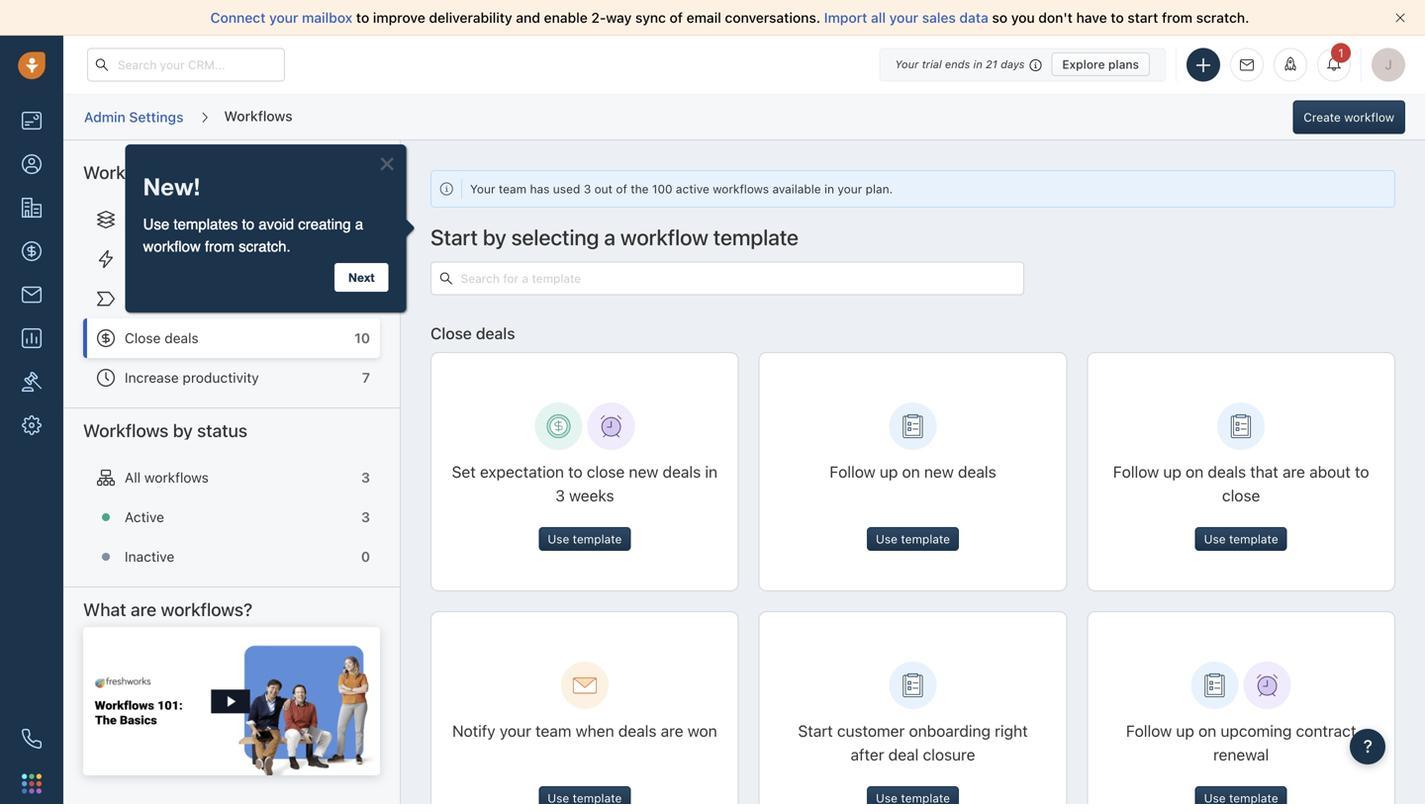 Task type: vqa. For each thing, say whether or not it's contained in the screenshot.


Task type: describe. For each thing, give the bounding box(es) containing it.
active
[[676, 182, 710, 196]]

all
[[871, 9, 886, 26]]

up for upcoming
[[1177, 722, 1195, 741]]

won
[[688, 722, 717, 741]]

set
[[452, 463, 476, 482]]

active
[[125, 509, 164, 526]]

about
[[1310, 463, 1351, 482]]

notify
[[452, 722, 496, 741]]

up for deals
[[1164, 463, 1182, 482]]

template up search for a template text field
[[714, 224, 799, 250]]

use for close
[[548, 533, 570, 546]]

and
[[516, 9, 540, 26]]

all templates
[[125, 211, 208, 228]]

close deals
[[431, 324, 515, 343]]

import all your sales data link
[[824, 9, 992, 26]]

Search for a template text field
[[453, 270, 1016, 287]]

started
[[151, 251, 197, 267]]

a
[[604, 224, 616, 250]]

conversations.
[[725, 9, 821, 26]]

your right notify at left bottom
[[500, 722, 532, 741]]

follow for follow up on new deals
[[830, 463, 876, 482]]

workflows for workflows by status
[[83, 420, 169, 441]]

workflow inside button
[[1345, 110, 1395, 124]]

properties image
[[22, 372, 42, 392]]

way
[[606, 9, 632, 26]]

1 vertical spatial team
[[536, 722, 572, 741]]

7
[[362, 370, 370, 386]]

Search your CRM... text field
[[87, 48, 285, 82]]

template for follow up on deals that are about to close
[[1230, 533, 1279, 546]]

hotspot (open by clicking or pressing space/enter) alert dialog
[[122, 145, 421, 318]]

has
[[530, 182, 550, 196]]

all for all templates
[[125, 211, 141, 228]]

explore
[[1063, 57, 1105, 71]]

expectation
[[480, 463, 564, 482]]

your team has used 3 out of the 100 active workflows available in your plan.
[[470, 182, 893, 196]]

21
[[986, 58, 998, 71]]

admin settings
[[84, 109, 184, 125]]

explore plans link
[[1052, 52, 1150, 76]]

workflows by status
[[83, 420, 248, 441]]

follow up on upcoming contract renewal
[[1126, 722, 1357, 765]]

notify your team when deals are won link
[[433, 613, 737, 805]]

follow up on upcoming contract renewal link
[[1088, 613, 1395, 805]]

don't
[[1039, 9, 1073, 26]]

freshworks switcher image
[[22, 774, 42, 794]]

customer
[[837, 722, 905, 741]]

get started
[[125, 251, 197, 267]]

use template for deals
[[1204, 533, 1279, 546]]

data
[[960, 9, 989, 26]]

your for your trial ends in 21 days
[[895, 58, 919, 71]]

up for new
[[880, 463, 898, 482]]

1 horizontal spatial of
[[670, 9, 683, 26]]

that
[[1251, 463, 1279, 482]]

workflows?
[[161, 599, 253, 621]]

are for follow up on deals that are about to close
[[1283, 463, 1306, 482]]

create
[[1304, 110, 1341, 124]]

connect your mailbox to improve deliverability and enable 2-way sync of email conversations. import all your sales data so you don't have to start from scratch.
[[210, 9, 1250, 26]]

leads
[[173, 291, 207, 307]]

your left plan.
[[838, 182, 863, 196]]

to inside set expectation to close new deals in 3 weeks
[[568, 463, 583, 482]]

close image
[[1396, 13, 1406, 23]]

use for deals
[[1204, 533, 1226, 546]]

6
[[361, 251, 370, 267]]

available
[[773, 182, 821, 196]]

inactive
[[125, 549, 175, 565]]

trial
[[922, 58, 942, 71]]

admin
[[84, 109, 126, 125]]

get
[[125, 251, 148, 267]]

improve
[[373, 9, 425, 26]]

sync
[[636, 9, 666, 26]]

upcoming
[[1221, 722, 1292, 741]]

start for start customer onboarding right after deal closure
[[798, 722, 833, 741]]

your for your team has used 3 out of the 100 active workflows available in your plan.
[[470, 182, 496, 196]]

what
[[83, 599, 126, 621]]

1
[[1339, 46, 1344, 60]]

deal
[[889, 746, 919, 765]]

connect your mailbox link
[[210, 9, 356, 26]]

workflow
[[83, 162, 160, 183]]

set expectation to close new deals in 3 weeks
[[452, 463, 718, 505]]

template for follow up on new deals
[[901, 533, 950, 546]]

contract
[[1296, 722, 1357, 741]]

status
[[197, 420, 248, 441]]

days
[[1001, 58, 1025, 71]]

ends
[[945, 58, 971, 71]]

in inside set expectation to close new deals in 3 weeks
[[705, 463, 718, 482]]

connect
[[210, 9, 266, 26]]

workflow templates
[[83, 162, 245, 183]]

templates for all templates
[[144, 211, 208, 228]]

renewal
[[1214, 746, 1269, 765]]

closure
[[923, 746, 976, 765]]

your left mailbox on the left top of page
[[269, 9, 298, 26]]

use template for close
[[548, 533, 622, 546]]

all workflows
[[125, 470, 209, 486]]

follow up on new deals
[[830, 463, 997, 482]]

25
[[353, 211, 370, 228]]

12
[[355, 291, 370, 307]]

enable
[[544, 9, 588, 26]]

use template button for deals
[[1196, 528, 1288, 551]]

1 vertical spatial workflow
[[621, 224, 709, 250]]

your right all
[[890, 9, 919, 26]]

increase productivity
[[125, 370, 259, 386]]

by for workflows
[[173, 420, 193, 441]]

1 vertical spatial are
[[131, 599, 157, 621]]

out
[[595, 182, 613, 196]]

what's new image
[[1284, 57, 1298, 71]]

start customer onboarding right after deal closure
[[798, 722, 1028, 765]]



Task type: locate. For each thing, give the bounding box(es) containing it.
0 vertical spatial close
[[587, 463, 625, 482]]

0 horizontal spatial workflow
[[621, 224, 709, 250]]

the
[[631, 182, 649, 196]]

template down follow up on new deals
[[901, 533, 950, 546]]

2 use template from the left
[[876, 533, 950, 546]]

1 use template button from the left
[[539, 528, 631, 551]]

1 use from the left
[[548, 533, 570, 546]]

3 use template button from the left
[[1196, 528, 1288, 551]]

mailbox
[[302, 9, 353, 26]]

0 horizontal spatial use template
[[548, 533, 622, 546]]

create workflow link
[[1293, 100, 1406, 134]]

close
[[431, 324, 472, 343]]

are left won
[[661, 722, 684, 741]]

2 horizontal spatial are
[[1283, 463, 1306, 482]]

up inside follow up on deals that are about to close
[[1164, 463, 1182, 482]]

2 horizontal spatial in
[[974, 58, 983, 71]]

what are workflows?
[[83, 599, 253, 621]]

follow for follow up on deals that are about to close
[[1114, 463, 1159, 482]]

1 horizontal spatial in
[[825, 182, 835, 196]]

email
[[687, 9, 722, 26]]

1 horizontal spatial by
[[483, 224, 507, 250]]

2 new from the left
[[925, 463, 954, 482]]

1 horizontal spatial are
[[661, 722, 684, 741]]

deals inside set expectation to close new deals in 3 weeks
[[663, 463, 701, 482]]

your left has in the left of the page
[[470, 182, 496, 196]]

all up active
[[125, 470, 141, 486]]

follow up on deals that are about to close
[[1114, 463, 1370, 505]]

close down the that
[[1223, 487, 1261, 505]]

template down follow up on deals that are about to close
[[1230, 533, 1279, 546]]

all up "get"
[[125, 211, 141, 228]]

start for start by selecting a workflow template
[[431, 224, 478, 250]]

0 horizontal spatial workflows
[[83, 420, 169, 441]]

0 vertical spatial team
[[499, 182, 527, 196]]

templates up all templates
[[164, 162, 245, 183]]

2 horizontal spatial use template
[[1204, 533, 1279, 546]]

0 horizontal spatial close
[[587, 463, 625, 482]]

onboarding
[[909, 722, 991, 741]]

workflows right active
[[713, 182, 769, 196]]

0 horizontal spatial in
[[705, 463, 718, 482]]

workflow down 100
[[621, 224, 709, 250]]

use down follow up on new deals
[[876, 533, 898, 546]]

close inside follow up on deals that are about to close
[[1223, 487, 1261, 505]]

0 vertical spatial workflow
[[1345, 110, 1395, 124]]

2 use from the left
[[876, 533, 898, 546]]

2 vertical spatial in
[[705, 463, 718, 482]]

2 horizontal spatial use template button
[[1196, 528, 1288, 551]]

3 use from the left
[[1204, 533, 1226, 546]]

1 vertical spatial templates
[[144, 211, 208, 228]]

by left selecting
[[483, 224, 507, 250]]

0 horizontal spatial new
[[629, 463, 659, 482]]

deliverability
[[429, 9, 512, 26]]

your
[[895, 58, 919, 71], [470, 182, 496, 196]]

start
[[431, 224, 478, 250], [798, 722, 833, 741]]

2 horizontal spatial use
[[1204, 533, 1226, 546]]

3
[[584, 182, 591, 196], [361, 470, 370, 486], [555, 487, 565, 505], [361, 509, 370, 526]]

are inside follow up on deals that are about to close
[[1283, 463, 1306, 482]]

by for start
[[483, 224, 507, 250]]

create workflow
[[1304, 110, 1395, 124]]

from
[[1162, 9, 1193, 26]]

0 vertical spatial by
[[483, 224, 507, 250]]

1 vertical spatial by
[[173, 420, 193, 441]]

of right sync
[[670, 9, 683, 26]]

explore plans
[[1063, 57, 1139, 71]]

use template button down follow up on new deals
[[867, 528, 959, 551]]

to left start
[[1111, 9, 1124, 26]]

all for all workflows
[[125, 470, 141, 486]]

selecting
[[511, 224, 599, 250]]

team
[[499, 182, 527, 196], [536, 722, 572, 741]]

2 use template button from the left
[[867, 528, 959, 551]]

use template button for close
[[539, 528, 631, 551]]

1 horizontal spatial your
[[895, 58, 919, 71]]

use for new
[[876, 533, 898, 546]]

0 horizontal spatial use
[[548, 533, 570, 546]]

all
[[125, 211, 141, 228], [125, 470, 141, 486]]

on for new
[[902, 463, 920, 482]]

follow inside follow up on deals that are about to close
[[1114, 463, 1159, 482]]

templates up started
[[144, 211, 208, 228]]

1 horizontal spatial use
[[876, 533, 898, 546]]

workflows down 'increase'
[[83, 420, 169, 441]]

after
[[851, 746, 885, 765]]

workflow
[[1345, 110, 1395, 124], [621, 224, 709, 250]]

1 all from the top
[[125, 211, 141, 228]]

use template down follow up on deals that are about to close
[[1204, 533, 1279, 546]]

template down weeks
[[573, 533, 622, 546]]

deals inside follow up on deals that are about to close
[[1208, 463, 1246, 482]]

use template button
[[539, 528, 631, 551], [867, 528, 959, 551], [1196, 528, 1288, 551]]

plans
[[1109, 57, 1139, 71]]

in
[[974, 58, 983, 71], [825, 182, 835, 196], [705, 463, 718, 482]]

0 vertical spatial your
[[895, 58, 919, 71]]

0 vertical spatial all
[[125, 211, 141, 228]]

0 horizontal spatial are
[[131, 599, 157, 621]]

you
[[1012, 9, 1035, 26]]

2 vertical spatial are
[[661, 722, 684, 741]]

2 all from the top
[[125, 470, 141, 486]]

0 vertical spatial workflows
[[713, 182, 769, 196]]

0 horizontal spatial workflows
[[144, 470, 209, 486]]

1 vertical spatial of
[[616, 182, 628, 196]]

1 new from the left
[[629, 463, 659, 482]]

of left the
[[616, 182, 628, 196]]

deals
[[476, 324, 515, 343], [663, 463, 701, 482], [958, 463, 997, 482], [1208, 463, 1246, 482], [619, 722, 657, 741]]

so
[[992, 9, 1008, 26]]

1 horizontal spatial close
[[1223, 487, 1261, 505]]

use template button for new
[[867, 528, 959, 551]]

use down follow up on deals that are about to close
[[1204, 533, 1226, 546]]

are for notify your team when deals are won
[[661, 722, 684, 741]]

your
[[269, 9, 298, 26], [890, 9, 919, 26], [838, 182, 863, 196], [500, 722, 532, 741]]

1 horizontal spatial workflows
[[224, 108, 293, 124]]

to right mailbox on the left top of page
[[356, 9, 369, 26]]

start by selecting a workflow template
[[431, 224, 799, 250]]

0 vertical spatial are
[[1283, 463, 1306, 482]]

weeks
[[569, 487, 614, 505]]

of
[[670, 9, 683, 26], [616, 182, 628, 196]]

0
[[361, 549, 370, 565]]

to inside follow up on deals that are about to close
[[1355, 463, 1370, 482]]

use down weeks
[[548, 533, 570, 546]]

1 use template from the left
[[548, 533, 622, 546]]

start left 'customer' at bottom
[[798, 722, 833, 741]]

team left when
[[536, 722, 572, 741]]

0 horizontal spatial your
[[470, 182, 496, 196]]

new inside set expectation to close new deals in 3 weeks
[[629, 463, 659, 482]]

scratch.
[[1197, 9, 1250, 26]]

1 horizontal spatial use template button
[[867, 528, 959, 551]]

start right 25
[[431, 224, 478, 250]]

start customer onboarding right after deal closure link
[[760, 613, 1067, 805]]

0 vertical spatial templates
[[164, 162, 245, 183]]

use template for new
[[876, 533, 950, 546]]

templates
[[164, 162, 245, 183], [144, 211, 208, 228]]

right
[[995, 722, 1028, 741]]

0 horizontal spatial by
[[173, 420, 193, 441]]

0 horizontal spatial team
[[499, 182, 527, 196]]

workflows down 'workflows by status'
[[144, 470, 209, 486]]

close inside set expectation to close new deals in 3 weeks
[[587, 463, 625, 482]]

3 inside set expectation to close new deals in 3 weeks
[[555, 487, 565, 505]]

1 horizontal spatial start
[[798, 722, 833, 741]]

1 vertical spatial all
[[125, 470, 141, 486]]

follow inside follow up on upcoming contract renewal
[[1126, 722, 1172, 741]]

settings
[[129, 109, 184, 125]]

0 vertical spatial start
[[431, 224, 478, 250]]

sales
[[922, 9, 956, 26]]

template
[[714, 224, 799, 250], [573, 533, 622, 546], [901, 533, 950, 546], [1230, 533, 1279, 546]]

templates for workflow templates
[[164, 162, 245, 183]]

increase
[[125, 370, 179, 386]]

start
[[1128, 9, 1159, 26]]

use template
[[548, 533, 622, 546], [876, 533, 950, 546], [1204, 533, 1279, 546]]

admin settings link
[[83, 102, 185, 133]]

1 vertical spatial workflows
[[144, 470, 209, 486]]

use template button down follow up on deals that are about to close
[[1196, 528, 1288, 551]]

2-
[[591, 9, 606, 26]]

use template down weeks
[[548, 533, 622, 546]]

1 horizontal spatial use template
[[876, 533, 950, 546]]

are right the that
[[1283, 463, 1306, 482]]

follow for follow up on upcoming contract renewal
[[1126, 722, 1172, 741]]

are right what
[[131, 599, 157, 621]]

1 vertical spatial in
[[825, 182, 835, 196]]

0 horizontal spatial of
[[616, 182, 628, 196]]

qualify leads
[[125, 291, 207, 307]]

0 vertical spatial of
[[670, 9, 683, 26]]

use
[[548, 533, 570, 546], [876, 533, 898, 546], [1204, 533, 1226, 546]]

workflows
[[713, 182, 769, 196], [144, 470, 209, 486]]

team left has in the left of the page
[[499, 182, 527, 196]]

notify your team when deals are won
[[452, 722, 717, 741]]

your trial ends in 21 days
[[895, 58, 1025, 71]]

use template down follow up on new deals
[[876, 533, 950, 546]]

0 vertical spatial in
[[974, 58, 983, 71]]

workflows down the search your crm... text field
[[224, 108, 293, 124]]

qualify
[[125, 291, 170, 307]]

1 vertical spatial start
[[798, 722, 833, 741]]

when
[[576, 722, 614, 741]]

close up weeks
[[587, 463, 625, 482]]

1 vertical spatial your
[[470, 182, 496, 196]]

0 horizontal spatial start
[[431, 224, 478, 250]]

0 vertical spatial workflows
[[224, 108, 293, 124]]

1 horizontal spatial new
[[925, 463, 954, 482]]

on
[[902, 463, 920, 482], [1186, 463, 1204, 482], [1199, 722, 1217, 741]]

0 horizontal spatial use template button
[[539, 528, 631, 551]]

1 horizontal spatial workflow
[[1345, 110, 1395, 124]]

phone image
[[22, 730, 42, 749]]

on for upcoming
[[1199, 722, 1217, 741]]

import
[[824, 9, 868, 26]]

to
[[356, 9, 369, 26], [1111, 9, 1124, 26], [568, 463, 583, 482], [1355, 463, 1370, 482]]

use template button down weeks
[[539, 528, 631, 551]]

productivity
[[183, 370, 259, 386]]

1 horizontal spatial workflows
[[713, 182, 769, 196]]

up inside follow up on upcoming contract renewal
[[1177, 722, 1195, 741]]

on inside follow up on deals that are about to close
[[1186, 463, 1204, 482]]

are
[[1283, 463, 1306, 482], [131, 599, 157, 621], [661, 722, 684, 741]]

by left status
[[173, 420, 193, 441]]

to right about
[[1355, 463, 1370, 482]]

template for set expectation to close new deals in 3 weeks
[[573, 533, 622, 546]]

1 link
[[1318, 43, 1351, 82]]

workflow right create on the top right
[[1345, 110, 1395, 124]]

have
[[1077, 9, 1107, 26]]

start inside start customer onboarding right after deal closure
[[798, 722, 833, 741]]

on inside follow up on upcoming contract renewal
[[1199, 722, 1217, 741]]

100
[[652, 182, 673, 196]]

1 horizontal spatial team
[[536, 722, 572, 741]]

your left trial
[[895, 58, 919, 71]]

phone element
[[12, 720, 51, 759]]

3 use template from the left
[[1204, 533, 1279, 546]]

on for deals
[[1186, 463, 1204, 482]]

create workflow button
[[1293, 100, 1406, 134]]

1 vertical spatial close
[[1223, 487, 1261, 505]]

1 vertical spatial workflows
[[83, 420, 169, 441]]

to up weeks
[[568, 463, 583, 482]]

workflows for workflows
[[224, 108, 293, 124]]



